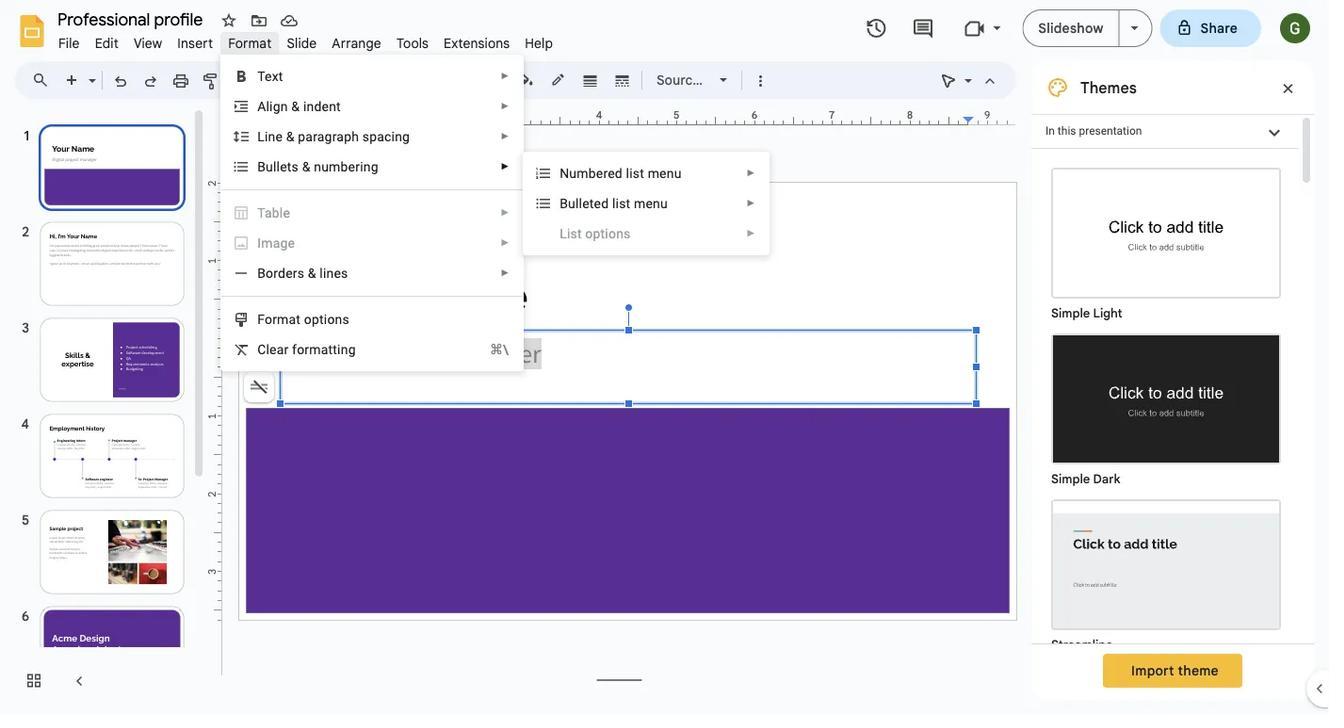 Task type: vqa. For each thing, say whether or not it's contained in the screenshot.
EDIT menu item
yes



Task type: describe. For each thing, give the bounding box(es) containing it.
► for borders & lines q element
[[501, 268, 510, 278]]

numbered list menu n element
[[560, 165, 688, 181]]

theme
[[1178, 662, 1219, 679]]

extensions
[[444, 35, 510, 51]]

insert menu item
[[170, 32, 221, 54]]

format for format options
[[257, 311, 301, 327]]

clear formatting c element
[[257, 342, 362, 357]]

paragraph
[[298, 129, 359, 144]]

slideshow button
[[1023, 9, 1120, 47]]

Simple Dark radio
[[1042, 324, 1291, 490]]

themes section
[[1032, 61, 1315, 715]]

tools
[[397, 35, 429, 51]]

n
[[560, 165, 570, 181]]

streamline
[[1052, 637, 1113, 653]]

► for the text s 'element'
[[501, 71, 510, 82]]

menu bar banner
[[0, 0, 1330, 715]]

& right lign
[[291, 98, 300, 114]]

i
[[257, 235, 261, 251]]

themes
[[1081, 78, 1137, 97]]

light
[[1094, 306, 1123, 321]]

live pointer settings image
[[960, 68, 972, 74]]

do not autofit image
[[246, 374, 272, 400]]

slideshow
[[1039, 20, 1104, 36]]

spacing
[[363, 129, 410, 144]]

a
[[257, 98, 266, 114]]

lear
[[266, 342, 289, 357]]

b
[[560, 196, 568, 211]]

border dash option
[[612, 67, 634, 93]]

► for bulleted list menu b element
[[747, 198, 756, 209]]

bulle t s & numbering
[[257, 159, 379, 174]]

simple for simple dark
[[1052, 472, 1090, 487]]

in this presentation tab
[[1032, 114, 1299, 149]]

presentation
[[1079, 124, 1143, 138]]

lines
[[320, 265, 348, 281]]

Simple Light radio
[[1042, 158, 1291, 715]]

ine
[[265, 129, 283, 144]]

left margin image
[[240, 110, 294, 124]]

format menu item
[[221, 32, 279, 54]]

view menu item
[[126, 32, 170, 54]]

c lear formatting
[[257, 342, 356, 357]]

sans
[[703, 72, 733, 88]]

► for table 2 element
[[501, 207, 510, 218]]

table
[[257, 205, 290, 221]]

import theme
[[1132, 662, 1219, 679]]

Rename text field
[[51, 8, 214, 30]]

► for numbered list menu n element
[[747, 168, 756, 179]]

navigation inside themes application
[[0, 106, 207, 715]]

ptions
[[593, 226, 631, 241]]

o
[[586, 226, 593, 241]]

& right s
[[302, 159, 311, 174]]

table menu item
[[222, 198, 523, 228]]

menu item containing list
[[560, 224, 756, 243]]

themes application
[[0, 0, 1330, 715]]

ulleted
[[568, 196, 609, 211]]

indent
[[303, 98, 341, 114]]

file
[[58, 35, 80, 51]]

arrange menu item
[[325, 32, 389, 54]]

list options o element
[[560, 226, 637, 241]]

borders
[[257, 265, 305, 281]]

umbered
[[570, 165, 623, 181]]

i m age
[[257, 235, 295, 251]]

menu containing n
[[523, 0, 770, 602]]



Task type: locate. For each thing, give the bounding box(es) containing it.
formatting
[[292, 342, 356, 357]]

list
[[626, 165, 645, 181], [612, 196, 631, 211]]

tools menu item
[[389, 32, 436, 54]]

► for bullets & numbering t 'element'
[[501, 161, 510, 172]]

list
[[560, 226, 582, 241]]

source
[[657, 72, 700, 88]]

menu item down bulleted list menu b element
[[560, 224, 756, 243]]

arrange
[[332, 35, 382, 51]]

in
[[1046, 124, 1055, 138]]

l
[[257, 129, 265, 144]]

borders & lines
[[257, 265, 348, 281]]

lign
[[266, 98, 288, 114]]

right margin image
[[964, 110, 1017, 124]]

fill color: transparent image
[[516, 67, 538, 91]]

menu for n umbered list menu
[[648, 165, 682, 181]]

edit
[[95, 35, 119, 51]]

format options
[[257, 311, 350, 327]]

simple left light
[[1052, 306, 1090, 321]]

text s element
[[257, 68, 289, 84]]

0 vertical spatial menu
[[648, 165, 682, 181]]

1 simple from the top
[[1052, 306, 1090, 321]]

list up bulleted list menu b element
[[626, 165, 645, 181]]

1 vertical spatial list
[[612, 196, 631, 211]]

share
[[1201, 20, 1238, 36]]

edit menu item
[[87, 32, 126, 54]]

presentation options image
[[1131, 26, 1139, 30]]

dark
[[1094, 472, 1121, 487]]

borders & lines q element
[[257, 265, 354, 281]]

1 vertical spatial menu
[[634, 196, 668, 211]]

file menu item
[[51, 32, 87, 54]]

simple left dark
[[1052, 472, 1090, 487]]

0 vertical spatial simple
[[1052, 306, 1090, 321]]

mode and view toolbar
[[934, 61, 1005, 99]]

align & indent a element
[[257, 98, 347, 114]]

import
[[1132, 662, 1175, 679]]

►
[[501, 71, 510, 82], [501, 101, 510, 112], [501, 131, 510, 142], [501, 161, 510, 172], [747, 168, 756, 179], [747, 198, 756, 209], [501, 207, 510, 218], [747, 228, 756, 239], [501, 237, 510, 248], [501, 268, 510, 278]]

view
[[134, 35, 162, 51]]

list down n umbered list menu
[[612, 196, 631, 211]]

⌘\
[[490, 342, 509, 357]]

menu item up lines
[[222, 228, 523, 258]]

simple inside option
[[1052, 306, 1090, 321]]

import theme button
[[1104, 654, 1243, 688]]

bulle
[[257, 159, 287, 174]]

simple inside radio
[[1052, 472, 1090, 487]]

format
[[228, 35, 272, 51], [257, 311, 301, 327]]

simple light
[[1052, 306, 1123, 321]]

list for ulleted
[[612, 196, 631, 211]]

option group containing simple light
[[1032, 149, 1299, 715]]

new slide with layout image
[[84, 68, 96, 74]]

simple
[[1052, 306, 1090, 321], [1052, 472, 1090, 487]]

border weight option
[[580, 67, 602, 93]]

► for line & paragraph spacing l element
[[501, 131, 510, 142]]

format for format
[[228, 35, 272, 51]]

c
[[257, 342, 266, 357]]

menu bar
[[51, 25, 561, 56]]

& left lines
[[308, 265, 316, 281]]

source sans pro
[[657, 72, 758, 88]]

1 vertical spatial simple
[[1052, 472, 1090, 487]]

extensions menu item
[[436, 32, 518, 54]]

pro
[[737, 72, 758, 88]]

t
[[287, 159, 292, 174]]

font list. source sans pro selected. option
[[657, 67, 758, 93]]

Streamline radio
[[1042, 490, 1291, 656]]

simple dark
[[1052, 472, 1121, 487]]

menu for b ulleted list menu
[[634, 196, 668, 211]]

main toolbar
[[56, 66, 776, 94]]

l ine & paragraph spacing
[[257, 129, 410, 144]]

menu item
[[560, 224, 756, 243], [222, 228, 523, 258]]

simple for simple light
[[1052, 306, 1090, 321]]

m
[[261, 235, 273, 251]]

slide
[[287, 35, 317, 51]]

1 horizontal spatial menu item
[[560, 224, 756, 243]]

list for umbered
[[626, 165, 645, 181]]

menu item containing i
[[222, 228, 523, 258]]

options
[[304, 311, 350, 327]]

s
[[292, 159, 299, 174]]

menu up bulleted list menu b element
[[648, 165, 682, 181]]

help
[[525, 35, 553, 51]]

slide menu item
[[279, 32, 325, 54]]

age
[[273, 235, 295, 251]]

option group
[[1032, 149, 1299, 715]]

format inside menu item
[[228, 35, 272, 51]]

Star checkbox
[[216, 8, 242, 34]]

image m element
[[257, 235, 301, 251]]

numbering
[[314, 159, 379, 174]]

navigation
[[0, 106, 207, 715]]

menu
[[648, 165, 682, 181], [634, 196, 668, 211]]

format options \ element
[[257, 311, 355, 327]]

option
[[244, 372, 274, 402]]

menu down numbered list menu n element
[[634, 196, 668, 211]]

option group inside themes section
[[1032, 149, 1299, 715]]

table 2 element
[[257, 205, 296, 221]]

► inside table menu item
[[501, 207, 510, 218]]

a lign & indent
[[257, 98, 341, 114]]

► for align & indent a element
[[501, 101, 510, 112]]

0 vertical spatial list
[[626, 165, 645, 181]]

0 horizontal spatial menu item
[[222, 228, 523, 258]]

&
[[291, 98, 300, 114], [286, 129, 295, 144], [302, 159, 311, 174], [308, 265, 316, 281]]

n umbered list menu
[[560, 165, 682, 181]]

format down star option
[[228, 35, 272, 51]]

in this presentation
[[1046, 124, 1143, 138]]

help menu item
[[518, 32, 561, 54]]

share button
[[1161, 9, 1262, 47]]

menu containing text
[[221, 55, 524, 371]]

list o ptions
[[560, 226, 631, 241]]

Menus field
[[24, 67, 65, 93]]

bulleted list menu b element
[[560, 196, 674, 211]]

& right ine
[[286, 129, 295, 144]]

border color: transparent image
[[548, 67, 570, 91]]

this
[[1058, 124, 1077, 138]]

insert
[[177, 35, 213, 51]]

menu
[[523, 0, 770, 602], [221, 55, 524, 371]]

⌘backslash element
[[467, 340, 509, 359]]

format up lear
[[257, 311, 301, 327]]

bullets & numbering t element
[[257, 159, 384, 174]]

► for image m element
[[501, 237, 510, 248]]

1 vertical spatial format
[[257, 311, 301, 327]]

b ulleted list menu
[[560, 196, 668, 211]]

menu bar containing file
[[51, 25, 561, 56]]

0 vertical spatial format
[[228, 35, 272, 51]]

menu bar inside menu bar banner
[[51, 25, 561, 56]]

2 simple from the top
[[1052, 472, 1090, 487]]

line & paragraph spacing l element
[[257, 129, 416, 144]]

text
[[257, 68, 283, 84]]



